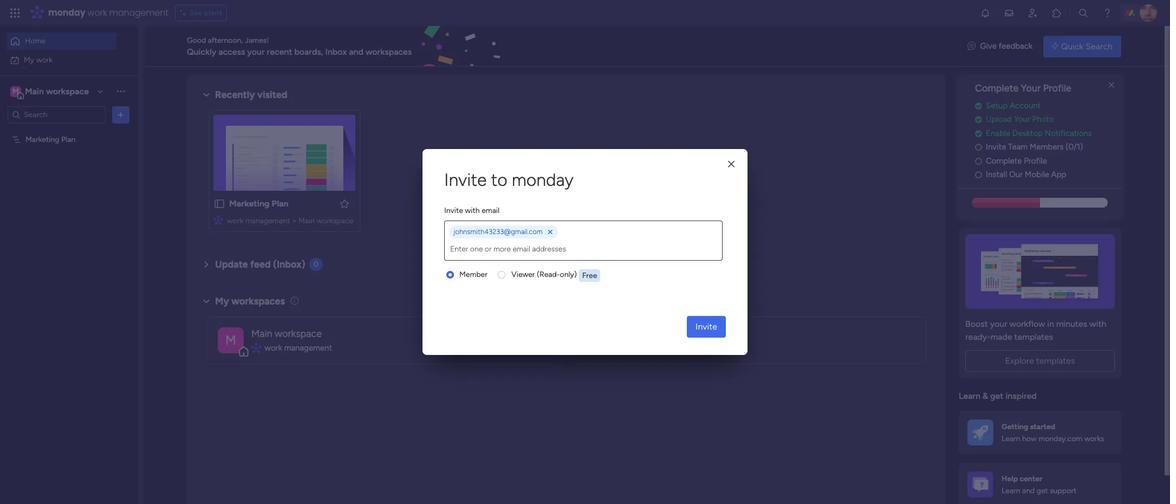 Task type: locate. For each thing, give the bounding box(es) containing it.
1 vertical spatial with
[[1090, 319, 1107, 329]]

marketing inside list box
[[25, 135, 59, 144]]

complete up setup
[[976, 82, 1019, 94]]

plan up work management > main workspace
[[272, 198, 289, 209]]

1 horizontal spatial monday
[[512, 170, 574, 190]]

invite right planning
[[696, 321, 718, 332]]

visited
[[257, 89, 288, 101]]

invite inside invite button
[[696, 321, 718, 332]]

monday right to
[[512, 170, 574, 190]]

0 vertical spatial circle o image
[[976, 143, 983, 151]]

monday up home button
[[48, 7, 85, 19]]

invite left email
[[445, 206, 463, 215]]

account
[[1010, 101, 1042, 110]]

2 vertical spatial check circle image
[[976, 129, 983, 138]]

workspaces down update feed (inbox)
[[232, 295, 285, 307]]

marketing down the search in workspace field
[[25, 135, 59, 144]]

main workspace
[[25, 86, 89, 96], [252, 328, 322, 340]]

good
[[187, 36, 206, 45]]

marketing plan
[[25, 135, 75, 144], [229, 198, 289, 209]]

complete for complete your profile
[[976, 82, 1019, 94]]

circle o image for invite
[[976, 143, 983, 151]]

with
[[465, 206, 480, 215], [1090, 319, 1107, 329]]

1 horizontal spatial get
[[1037, 486, 1049, 495]]

0 vertical spatial marketing plan
[[25, 135, 75, 144]]

access
[[219, 46, 245, 57]]

templates inside button
[[1037, 356, 1076, 366]]

good afternoon, james! quickly access your recent boards, inbox and workspaces
[[187, 36, 412, 57]]

see plans button
[[175, 5, 227, 21]]

main workspace up the search in workspace field
[[25, 86, 89, 96]]

0 vertical spatial main workspace
[[25, 86, 89, 96]]

0 vertical spatial m
[[12, 86, 19, 96]]

1 vertical spatial check circle image
[[976, 116, 983, 124]]

workspaces right inbox
[[366, 46, 412, 57]]

recently visited
[[215, 89, 288, 101]]

0 horizontal spatial m
[[12, 86, 19, 96]]

1 vertical spatial marketing plan
[[229, 198, 289, 209]]

circle o image
[[976, 143, 983, 151], [976, 157, 983, 165]]

2 vertical spatial learn
[[1002, 486, 1021, 495]]

my for my workspaces
[[215, 295, 229, 307]]

complete profile link
[[976, 155, 1122, 167]]

main down my work
[[25, 86, 44, 96]]

>
[[292, 216, 297, 226]]

1 vertical spatial complete
[[987, 156, 1023, 166]]

2 circle o image from the top
[[976, 157, 983, 165]]

1 vertical spatial circle o image
[[976, 157, 983, 165]]

templates
[[1015, 332, 1054, 342], [1037, 356, 1076, 366]]

learn down getting
[[1002, 434, 1021, 443]]

main down my workspaces
[[252, 328, 272, 340]]

invite down enable
[[987, 142, 1007, 152]]

0 horizontal spatial marketing plan
[[25, 135, 75, 144]]

boost your workflow in minutes with ready-made templates
[[966, 319, 1107, 342]]

free
[[583, 271, 598, 280]]

1 horizontal spatial my
[[215, 295, 229, 307]]

0 horizontal spatial workspaces
[[232, 295, 285, 307]]

0 vertical spatial with
[[465, 206, 480, 215]]

your up account
[[1022, 82, 1042, 94]]

1 vertical spatial learn
[[1002, 434, 1021, 443]]

complete inside complete profile link
[[987, 156, 1023, 166]]

complete for complete profile
[[987, 156, 1023, 166]]

workspaces
[[366, 46, 412, 57], [232, 295, 285, 307]]

member
[[460, 270, 488, 279]]

get down center
[[1037, 486, 1049, 495]]

check circle image inside 'setup account' link
[[976, 102, 983, 110]]

james!
[[245, 36, 269, 45]]

workspace
[[46, 86, 89, 96], [317, 216, 354, 226], [275, 328, 322, 340]]

0 vertical spatial workspace
[[46, 86, 89, 96]]

to
[[491, 170, 508, 190]]

check circle image
[[976, 102, 983, 110], [976, 116, 983, 124], [976, 129, 983, 138]]

1 horizontal spatial workspaces
[[366, 46, 412, 57]]

invite
[[987, 142, 1007, 152], [445, 170, 487, 190], [445, 206, 463, 215], [696, 321, 718, 332]]

learn inside help center learn and get support
[[1002, 486, 1021, 495]]

plans
[[204, 8, 222, 17]]

marketing plan up work management > main workspace
[[229, 198, 289, 209]]

my right close my workspaces icon
[[215, 295, 229, 307]]

2 horizontal spatial main
[[299, 216, 315, 226]]

invite inside invite team members (0/1) link
[[987, 142, 1007, 152]]

get right &
[[991, 391, 1004, 401]]

1 check circle image from the top
[[976, 102, 983, 110]]

quick
[[1062, 41, 1084, 51]]

(read-
[[537, 270, 560, 279]]

1 vertical spatial monday
[[512, 170, 574, 190]]

learn down help
[[1002, 486, 1021, 495]]

invite team members (0/1)
[[987, 142, 1084, 152]]

upload your photo
[[987, 115, 1055, 124]]

our
[[1010, 170, 1024, 180]]

get
[[991, 391, 1004, 401], [1037, 486, 1049, 495]]

check circle image left setup
[[976, 102, 983, 110]]

m
[[12, 86, 19, 96], [225, 332, 236, 348]]

&
[[983, 391, 989, 401]]

0 vertical spatial my
[[24, 55, 34, 64]]

work down "home"
[[36, 55, 53, 64]]

update feed (inbox)
[[215, 259, 306, 271]]

work
[[88, 7, 107, 19], [36, 55, 53, 64], [227, 216, 244, 226], [265, 343, 282, 353], [630, 343, 648, 353]]

with inside the boost your workflow in minutes with ready-made templates
[[1090, 319, 1107, 329]]

1 vertical spatial m
[[225, 332, 236, 348]]

complete up install
[[987, 156, 1023, 166]]

1 horizontal spatial and
[[1023, 486, 1036, 495]]

and
[[349, 46, 364, 57], [1023, 486, 1036, 495]]

explore templates
[[1006, 356, 1076, 366]]

close my workspaces image
[[200, 295, 213, 308]]

0 vertical spatial marketing
[[25, 135, 59, 144]]

invite members image
[[1028, 8, 1039, 18]]

feedback
[[999, 41, 1033, 51]]

marketing
[[25, 135, 59, 144], [229, 198, 270, 209]]

0 horizontal spatial component image
[[214, 215, 223, 225]]

1 horizontal spatial your
[[991, 319, 1008, 329]]

0 horizontal spatial and
[[349, 46, 364, 57]]

with right minutes
[[1090, 319, 1107, 329]]

1 horizontal spatial with
[[1090, 319, 1107, 329]]

0 horizontal spatial workspace image
[[10, 85, 21, 97]]

1 vertical spatial main workspace
[[252, 328, 322, 340]]

2 check circle image from the top
[[976, 116, 983, 124]]

notifications
[[1045, 128, 1093, 138]]

inbox image
[[1005, 8, 1015, 18]]

component image down public board icon
[[214, 215, 223, 225]]

your
[[247, 46, 265, 57], [991, 319, 1008, 329]]

plan
[[61, 135, 75, 144], [272, 198, 289, 209]]

templates right explore
[[1037, 356, 1076, 366]]

component image down project
[[617, 343, 627, 353]]

1 vertical spatial your
[[1015, 115, 1031, 124]]

0 vertical spatial and
[[349, 46, 364, 57]]

quick search
[[1062, 41, 1113, 51]]

main right '>'
[[299, 216, 315, 226]]

0 horizontal spatial work management
[[265, 343, 332, 353]]

1 vertical spatial and
[[1023, 486, 1036, 495]]

1 horizontal spatial m
[[225, 332, 236, 348]]

0 vertical spatial check circle image
[[976, 102, 983, 110]]

0 vertical spatial your
[[247, 46, 265, 57]]

monday inside dialog
[[512, 170, 574, 190]]

my inside button
[[24, 55, 34, 64]]

work management
[[265, 343, 332, 353], [630, 343, 698, 353]]

learn inside getting started learn how monday.com works
[[1002, 434, 1021, 443]]

1 horizontal spatial component image
[[252, 343, 261, 353]]

learn left &
[[960, 391, 981, 401]]

workspace image
[[10, 85, 21, 97], [218, 327, 244, 353]]

remove johnsmith43233@gmail.com image
[[549, 229, 553, 235]]

work down project
[[630, 343, 648, 353]]

desktop
[[1013, 128, 1043, 138]]

0 vertical spatial profile
[[1044, 82, 1072, 94]]

plan down the search in workspace field
[[61, 135, 75, 144]]

1 vertical spatial your
[[991, 319, 1008, 329]]

and right inbox
[[349, 46, 364, 57]]

1 vertical spatial marketing
[[229, 198, 270, 209]]

m inside workspace selection "element"
[[12, 86, 19, 96]]

monday work management
[[48, 7, 168, 19]]

0 horizontal spatial main workspace
[[25, 86, 89, 96]]

1 circle o image from the top
[[976, 143, 983, 151]]

my down "home"
[[24, 55, 34, 64]]

1 horizontal spatial main
[[252, 328, 272, 340]]

component image
[[214, 215, 223, 225], [252, 343, 261, 353], [617, 343, 627, 353]]

0 vertical spatial your
[[1022, 82, 1042, 94]]

0 horizontal spatial with
[[465, 206, 480, 215]]

3 check circle image from the top
[[976, 129, 983, 138]]

install our mobile app
[[987, 170, 1067, 180]]

v2 user feedback image
[[968, 40, 976, 52]]

1 vertical spatial workspaces
[[232, 295, 285, 307]]

1 vertical spatial templates
[[1037, 356, 1076, 366]]

only)
[[560, 270, 577, 279]]

0 vertical spatial get
[[991, 391, 1004, 401]]

getting started element
[[960, 411, 1122, 454]]

learn
[[960, 391, 981, 401], [1002, 434, 1021, 443], [1002, 486, 1021, 495]]

workflow
[[1010, 319, 1046, 329]]

your
[[1022, 82, 1042, 94], [1015, 115, 1031, 124]]

invite with email
[[445, 206, 500, 215]]

check circle image inside enable desktop notifications link
[[976, 129, 983, 138]]

your up made
[[991, 319, 1008, 329]]

your for upload
[[1015, 115, 1031, 124]]

workspace selection element
[[10, 85, 91, 99]]

option
[[0, 130, 138, 132]]

ready-
[[966, 332, 991, 342]]

my for my work
[[24, 55, 34, 64]]

main
[[25, 86, 44, 96], [299, 216, 315, 226], [252, 328, 272, 340]]

main workspace down my workspaces
[[252, 328, 322, 340]]

enable desktop notifications link
[[976, 127, 1122, 139]]

0 horizontal spatial plan
[[61, 135, 75, 144]]

check circle image left enable
[[976, 129, 983, 138]]

1 horizontal spatial main workspace
[[252, 328, 322, 340]]

templates down workflow
[[1015, 332, 1054, 342]]

circle o image inside invite team members (0/1) link
[[976, 143, 983, 151]]

getting
[[1002, 422, 1029, 431]]

circle o image inside complete profile link
[[976, 157, 983, 165]]

update
[[215, 259, 248, 271]]

profile up 'setup account' link
[[1044, 82, 1072, 94]]

check circle image left upload
[[976, 116, 983, 124]]

(inbox)
[[273, 259, 306, 271]]

my work button
[[7, 51, 117, 69]]

0 horizontal spatial main
[[25, 86, 44, 96]]

works
[[1085, 434, 1105, 443]]

2 horizontal spatial component image
[[617, 343, 627, 353]]

how
[[1023, 434, 1037, 443]]

with left email
[[465, 206, 480, 215]]

1 horizontal spatial workspace image
[[218, 327, 244, 353]]

0 vertical spatial plan
[[61, 135, 75, 144]]

add to favorites image
[[339, 198, 350, 209]]

0 horizontal spatial my
[[24, 55, 34, 64]]

0 horizontal spatial your
[[247, 46, 265, 57]]

team
[[1009, 142, 1028, 152]]

explore
[[1006, 356, 1035, 366]]

2 work management from the left
[[630, 343, 698, 353]]

planning
[[651, 328, 688, 340]]

1 vertical spatial get
[[1037, 486, 1049, 495]]

learn & get inspired
[[960, 391, 1037, 401]]

templates image image
[[969, 234, 1112, 309]]

workspace image inside "element"
[[10, 85, 21, 97]]

0 horizontal spatial marketing
[[25, 135, 59, 144]]

minutes
[[1057, 319, 1088, 329]]

1 horizontal spatial work management
[[630, 343, 698, 353]]

select product image
[[10, 8, 21, 18]]

1 vertical spatial workspace image
[[218, 327, 244, 353]]

dapulse x slim image
[[1106, 79, 1119, 92]]

workspaces inside good afternoon, james! quickly access your recent boards, inbox and workspaces
[[366, 46, 412, 57]]

0 vertical spatial workspace image
[[10, 85, 21, 97]]

check circle image inside upload your photo link
[[976, 116, 983, 124]]

invite up invite with email on the left top of the page
[[445, 170, 487, 190]]

check circle image for setup
[[976, 102, 983, 110]]

profile down invite team members (0/1)
[[1025, 156, 1048, 166]]

enable desktop notifications
[[987, 128, 1093, 138]]

and down center
[[1023, 486, 1036, 495]]

0 vertical spatial monday
[[48, 7, 85, 19]]

0 horizontal spatial monday
[[48, 7, 85, 19]]

0 vertical spatial templates
[[1015, 332, 1054, 342]]

install
[[987, 170, 1008, 180]]

marketing right public board icon
[[229, 198, 270, 209]]

0 vertical spatial complete
[[976, 82, 1019, 94]]

profile
[[1044, 82, 1072, 94], [1025, 156, 1048, 166]]

component image down my workspaces
[[252, 343, 261, 353]]

2 vertical spatial main
[[252, 328, 272, 340]]

marketing plan down the search in workspace field
[[25, 135, 75, 144]]

apps image
[[1052, 8, 1063, 18]]

your down account
[[1015, 115, 1031, 124]]

0 vertical spatial main
[[25, 86, 44, 96]]

my
[[24, 55, 34, 64], [215, 295, 229, 307]]

with inside invite to monday dialog
[[465, 206, 480, 215]]

1 work management from the left
[[265, 343, 332, 353]]

your inside the boost your workflow in minutes with ready-made templates
[[991, 319, 1008, 329]]

1 horizontal spatial plan
[[272, 198, 289, 209]]

1 vertical spatial my
[[215, 295, 229, 307]]

your down james!
[[247, 46, 265, 57]]

0 vertical spatial workspaces
[[366, 46, 412, 57]]

complete
[[976, 82, 1019, 94], [987, 156, 1023, 166]]



Task type: describe. For each thing, give the bounding box(es) containing it.
learn for getting
[[1002, 434, 1021, 443]]

help center element
[[960, 463, 1122, 504]]

0 vertical spatial learn
[[960, 391, 981, 401]]

help image
[[1103, 8, 1113, 18]]

upload your photo link
[[976, 113, 1122, 126]]

viewer (read-only)
[[512, 270, 577, 279]]

afternoon,
[[208, 36, 243, 45]]

inbox
[[326, 46, 347, 57]]

boards,
[[295, 46, 323, 57]]

public board image
[[214, 198, 226, 210]]

photo
[[1033, 115, 1055, 124]]

johnsmith43233@gmail.com
[[454, 228, 543, 236]]

1 vertical spatial profile
[[1025, 156, 1048, 166]]

your for complete
[[1022, 82, 1042, 94]]

recently
[[215, 89, 255, 101]]

marketing plan inside list box
[[25, 135, 75, 144]]

learn for help
[[1002, 486, 1021, 495]]

invite for invite to monday
[[445, 170, 487, 190]]

open update feed (inbox) image
[[200, 258, 213, 271]]

made
[[991, 332, 1013, 342]]

monday.com
[[1039, 434, 1083, 443]]

recent
[[267, 46, 292, 57]]

work inside button
[[36, 55, 53, 64]]

setup account
[[987, 101, 1042, 110]]

circle o image
[[976, 171, 983, 179]]

my work
[[24, 55, 53, 64]]

give
[[981, 41, 997, 51]]

workspace image
[[584, 327, 610, 353]]

invite for invite
[[696, 321, 718, 332]]

complete your profile
[[976, 82, 1072, 94]]

center
[[1020, 474, 1043, 483]]

explore templates button
[[966, 350, 1116, 372]]

project planning
[[617, 328, 688, 340]]

close image
[[729, 160, 735, 168]]

1 vertical spatial plan
[[272, 198, 289, 209]]

1 horizontal spatial marketing
[[229, 198, 270, 209]]

my workspaces
[[215, 295, 285, 307]]

get inside help center learn and get support
[[1037, 486, 1049, 495]]

feed
[[251, 259, 271, 271]]

invite for invite team members (0/1)
[[987, 142, 1007, 152]]

james peterson image
[[1141, 4, 1158, 22]]

search
[[1087, 41, 1113, 51]]

started
[[1031, 422, 1056, 431]]

close recently visited image
[[200, 88, 213, 101]]

inspired
[[1006, 391, 1037, 401]]

home
[[25, 36, 46, 46]]

viewer
[[512, 270, 535, 279]]

setup account link
[[976, 100, 1122, 112]]

invite to monday dialog
[[423, 149, 748, 355]]

main inside workspace selection "element"
[[25, 86, 44, 96]]

(0/1)
[[1066, 142, 1084, 152]]

install our mobile app link
[[976, 169, 1122, 181]]

help
[[1002, 474, 1019, 483]]

email
[[482, 206, 500, 215]]

v2 bolt switch image
[[1053, 40, 1059, 52]]

project
[[617, 328, 649, 340]]

work up update
[[227, 216, 244, 226]]

upload
[[987, 115, 1013, 124]]

support
[[1051, 486, 1077, 495]]

component image for main workspace
[[252, 343, 261, 353]]

and inside help center learn and get support
[[1023, 486, 1036, 495]]

invite team members (0/1) link
[[976, 141, 1122, 153]]

1 vertical spatial workspace
[[317, 216, 354, 226]]

component image for project planning
[[617, 343, 627, 353]]

1 horizontal spatial marketing plan
[[229, 198, 289, 209]]

0 horizontal spatial get
[[991, 391, 1004, 401]]

search everything image
[[1079, 8, 1090, 18]]

2 vertical spatial workspace
[[275, 328, 322, 340]]

circle o image for complete
[[976, 157, 983, 165]]

work management > main workspace
[[227, 216, 354, 226]]

see
[[190, 8, 203, 17]]

in
[[1048, 319, 1055, 329]]

templates inside the boost your workflow in minutes with ready-made templates
[[1015, 332, 1054, 342]]

Search in workspace field
[[23, 108, 91, 121]]

work up home button
[[88, 7, 107, 19]]

work management for workspace
[[265, 343, 332, 353]]

workspace inside "element"
[[46, 86, 89, 96]]

1 vertical spatial main
[[299, 216, 315, 226]]

and inside good afternoon, james! quickly access your recent boards, inbox and workspaces
[[349, 46, 364, 57]]

marketing plan list box
[[0, 128, 138, 295]]

work down my workspaces
[[265, 343, 282, 353]]

app
[[1052, 170, 1067, 180]]

see plans
[[190, 8, 222, 17]]

check circle image for enable
[[976, 129, 983, 138]]

notifications image
[[981, 8, 992, 18]]

home button
[[7, 33, 117, 50]]

your inside good afternoon, james! quickly access your recent boards, inbox and workspaces
[[247, 46, 265, 57]]

boost
[[966, 319, 989, 329]]

getting started learn how monday.com works
[[1002, 422, 1105, 443]]

work management for planning
[[630, 343, 698, 353]]

quick search button
[[1044, 36, 1122, 57]]

invite for invite with email
[[445, 206, 463, 215]]

help center learn and get support
[[1002, 474, 1077, 495]]

mobile
[[1026, 170, 1050, 180]]

plan inside list box
[[61, 135, 75, 144]]

give feedback
[[981, 41, 1033, 51]]

invite to monday
[[445, 170, 574, 190]]

Enter one or more email addresses text field
[[447, 239, 720, 260]]

invite button
[[687, 316, 726, 338]]

enable
[[987, 128, 1011, 138]]

complete profile
[[987, 156, 1048, 166]]

members
[[1030, 142, 1064, 152]]

main workspace inside workspace selection "element"
[[25, 86, 89, 96]]

setup
[[987, 101, 1008, 110]]

0
[[314, 260, 319, 269]]

quickly
[[187, 46, 216, 57]]

check circle image for upload
[[976, 116, 983, 124]]



Task type: vqa. For each thing, say whether or not it's contained in the screenshot.
NOTIFICATIONS
yes



